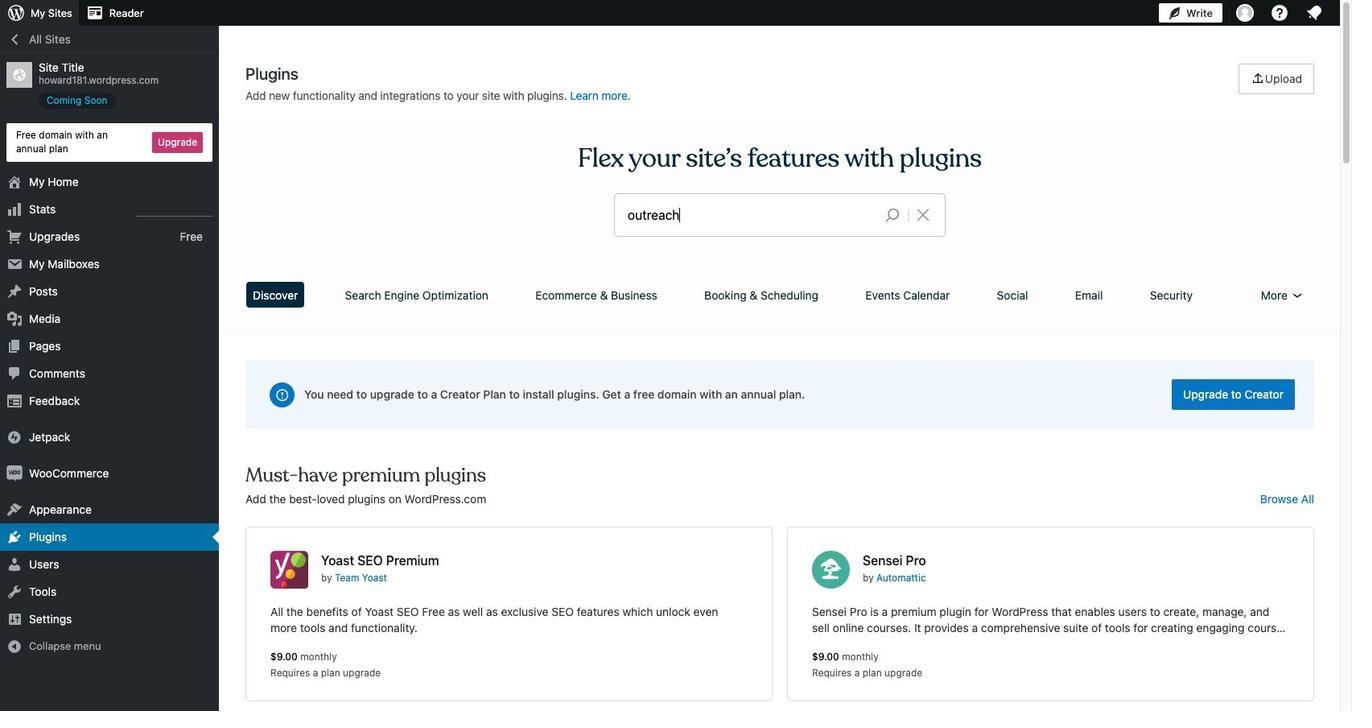 Task type: vqa. For each thing, say whether or not it's contained in the screenshot.
img
yes



Task type: describe. For each thing, give the bounding box(es) containing it.
close search image
[[903, 205, 944, 225]]

1 plugin icon image from the left
[[271, 551, 308, 589]]

highest hourly views 0 image
[[136, 206, 213, 216]]

2 plugin icon image from the left
[[812, 551, 850, 589]]

my profile image
[[1237, 4, 1255, 22]]

Search search field
[[628, 194, 873, 236]]

open search image
[[873, 204, 913, 226]]



Task type: locate. For each thing, give the bounding box(es) containing it.
2 img image from the top
[[6, 465, 23, 481]]

None search field
[[615, 194, 945, 236]]

1 img image from the top
[[6, 429, 23, 445]]

plugin icon image
[[271, 551, 308, 589], [812, 551, 850, 589]]

1 vertical spatial img image
[[6, 465, 23, 481]]

0 vertical spatial img image
[[6, 429, 23, 445]]

img image
[[6, 429, 23, 445], [6, 465, 23, 481]]

main content
[[240, 64, 1320, 711]]

0 horizontal spatial plugin icon image
[[271, 551, 308, 589]]

manage your notifications image
[[1305, 3, 1325, 23]]

help image
[[1271, 3, 1290, 23]]

1 horizontal spatial plugin icon image
[[812, 551, 850, 589]]



